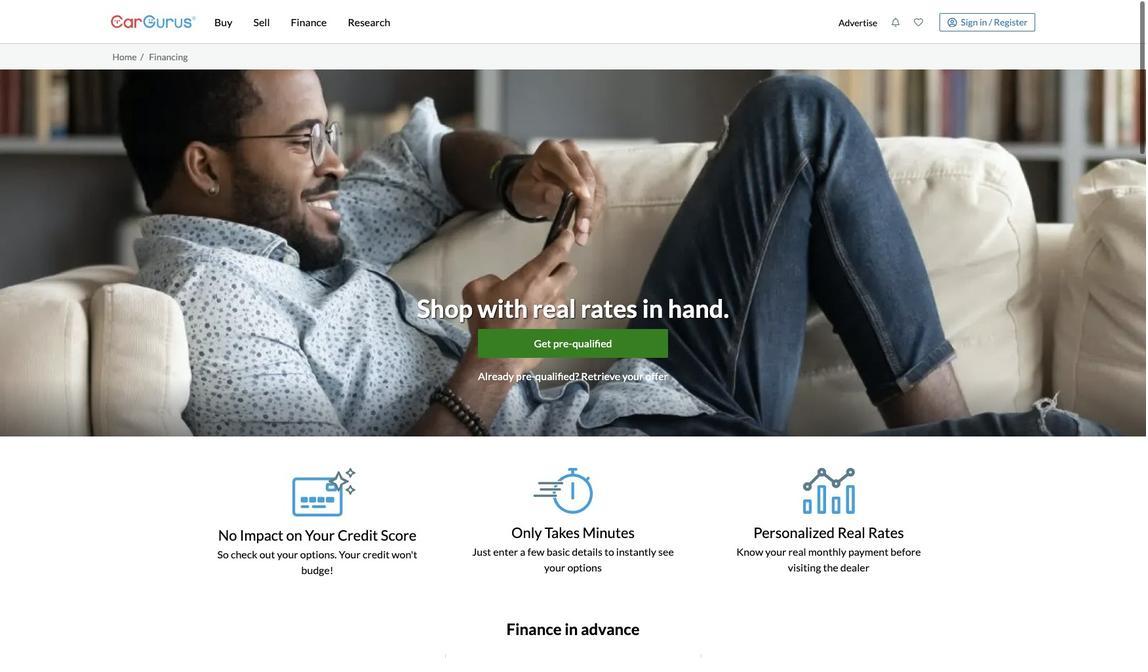 Task type: vqa. For each thing, say whether or not it's contained in the screenshot.
pre- in the button
yes



Task type: describe. For each thing, give the bounding box(es) containing it.
personalized real rates know your real monthly payment before visiting the dealer
[[737, 523, 922, 573]]

offer
[[646, 368, 669, 381]]

rates
[[869, 523, 905, 540]]

0 vertical spatial your
[[305, 525, 335, 543]]

so
[[218, 547, 229, 560]]

payment
[[849, 545, 889, 557]]

already
[[478, 368, 514, 381]]

score
[[381, 525, 417, 543]]

1 horizontal spatial your
[[339, 547, 361, 560]]

finance in advance
[[507, 619, 640, 638]]

advertise link
[[832, 3, 885, 39]]

won't
[[392, 547, 418, 560]]

in for advance
[[565, 619, 578, 638]]

to
[[605, 545, 615, 557]]

research button
[[338, 0, 401, 42]]

credit
[[363, 547, 390, 560]]

your inside no impact on your credit score so check out your options. your credit won't budge!
[[277, 547, 298, 560]]

home / financing
[[113, 50, 188, 61]]

instantly
[[617, 545, 657, 557]]

a
[[520, 545, 526, 557]]

hand.
[[668, 292, 730, 322]]

minutes
[[583, 523, 635, 540]]

finance for finance in advance
[[507, 619, 562, 638]]

home
[[113, 50, 137, 61]]

real
[[838, 523, 866, 540]]

impact
[[240, 525, 284, 543]]

the
[[824, 560, 839, 573]]

options.
[[300, 547, 337, 560]]

no
[[218, 525, 237, 543]]

few
[[528, 545, 545, 557]]

no impact on your credit score so check out your options. your credit won't budge!
[[218, 525, 418, 575]]

buy button
[[204, 0, 243, 42]]

basic
[[547, 545, 570, 557]]

your inside personalized real rates know your real monthly payment before visiting the dealer
[[766, 545, 787, 557]]

see
[[659, 545, 674, 557]]

sign
[[962, 15, 979, 26]]

shop
[[417, 292, 473, 322]]

qualified
[[573, 336, 612, 348]]

just
[[472, 545, 491, 557]]

enter
[[493, 545, 518, 557]]

pre- for qualified?
[[516, 368, 536, 381]]

/ inside menu
[[990, 15, 993, 26]]

takes
[[545, 523, 580, 540]]

rates
[[581, 292, 638, 322]]

advance
[[581, 619, 640, 638]]

budge!
[[302, 563, 334, 575]]

open notifications image
[[892, 16, 901, 26]]

out
[[260, 547, 275, 560]]

know
[[737, 545, 764, 557]]

in for /
[[980, 15, 988, 26]]

with
[[478, 292, 528, 322]]

retrieve
[[582, 368, 621, 381]]



Task type: locate. For each thing, give the bounding box(es) containing it.
1 horizontal spatial in
[[643, 292, 664, 322]]

advertise
[[839, 15, 878, 27]]

get pre-qualified
[[534, 336, 612, 348]]

0 horizontal spatial pre-
[[516, 368, 536, 381]]

1 vertical spatial real
[[789, 545, 807, 557]]

pre- right already
[[516, 368, 536, 381]]

only
[[512, 523, 542, 540]]

sign in / register
[[962, 15, 1028, 26]]

shop with real rates in hand.
[[417, 292, 730, 322]]

0 horizontal spatial /
[[140, 50, 144, 61]]

1 horizontal spatial finance
[[507, 619, 562, 638]]

menu bar containing buy
[[196, 0, 832, 42]]

sign in / register link
[[940, 12, 1036, 30]]

1 vertical spatial in
[[643, 292, 664, 322]]

visiting
[[789, 560, 822, 573]]

dealer
[[841, 560, 870, 573]]

qualified?
[[536, 368, 580, 381]]

home link
[[113, 50, 137, 61]]

your down basic
[[545, 560, 566, 573]]

0 vertical spatial finance
[[291, 14, 327, 27]]

your up options.
[[305, 525, 335, 543]]

sell button
[[243, 0, 280, 42]]

register
[[995, 15, 1028, 26]]

cargurus logo homepage link link
[[111, 2, 196, 40]]

in right sign
[[980, 15, 988, 26]]

menu containing sign in / register
[[832, 3, 1036, 39]]

in right rates on the top
[[643, 292, 664, 322]]

2 horizontal spatial in
[[980, 15, 988, 26]]

real
[[533, 292, 576, 322], [789, 545, 807, 557]]

1 horizontal spatial pre-
[[554, 336, 573, 348]]

1 vertical spatial your
[[339, 547, 361, 560]]

0 horizontal spatial finance
[[291, 14, 327, 27]]

pre- inside "link"
[[516, 368, 536, 381]]

get
[[534, 336, 552, 348]]

1 horizontal spatial real
[[789, 545, 807, 557]]

1 horizontal spatial /
[[990, 15, 993, 26]]

finance button
[[280, 0, 338, 42]]

credit
[[338, 525, 378, 543]]

0 vertical spatial pre-
[[554, 336, 573, 348]]

0 vertical spatial in
[[980, 15, 988, 26]]

0 vertical spatial real
[[533, 292, 576, 322]]

sell
[[254, 14, 270, 27]]

0 horizontal spatial in
[[565, 619, 578, 638]]

your
[[623, 368, 644, 381], [766, 545, 787, 557], [277, 547, 298, 560], [545, 560, 566, 573]]

finance
[[291, 14, 327, 27], [507, 619, 562, 638]]

saved cars image
[[915, 16, 924, 26]]

user icon image
[[948, 16, 958, 26]]

monthly
[[809, 545, 847, 557]]

buy
[[215, 14, 233, 27]]

details
[[572, 545, 603, 557]]

finance inside dropdown button
[[291, 14, 327, 27]]

research
[[348, 14, 391, 27]]

in inside menu
[[980, 15, 988, 26]]

2 vertical spatial in
[[565, 619, 578, 638]]

real up visiting
[[789, 545, 807, 557]]

your left offer
[[623, 368, 644, 381]]

1 vertical spatial pre-
[[516, 368, 536, 381]]

1 vertical spatial /
[[140, 50, 144, 61]]

pre- for qualified
[[554, 336, 573, 348]]

your down credit
[[339, 547, 361, 560]]

already pre-qualified? retrieve your offer
[[478, 368, 669, 381]]

0 vertical spatial /
[[990, 15, 993, 26]]

real up get
[[533, 292, 576, 322]]

your right know
[[766, 545, 787, 557]]

pre- right get
[[554, 336, 573, 348]]

pre- inside button
[[554, 336, 573, 348]]

0 horizontal spatial your
[[305, 525, 335, 543]]

already pre-qualified? retrieve your offer link
[[478, 367, 669, 383]]

/ right "home" link
[[140, 50, 144, 61]]

/
[[990, 15, 993, 26], [140, 50, 144, 61]]

shop with real rates in hand image
[[0, 68, 1147, 435]]

financing
[[149, 50, 188, 61]]

in left advance
[[565, 619, 578, 638]]

0 horizontal spatial real
[[533, 292, 576, 322]]

only takes minutes just enter a few basic details to instantly see your options
[[472, 523, 674, 573]]

check
[[231, 547, 258, 560]]

real inside personalized real rates know your real monthly payment before visiting the dealer
[[789, 545, 807, 557]]

pre-
[[554, 336, 573, 348], [516, 368, 536, 381]]

your inside only takes minutes just enter a few basic details to instantly see your options
[[545, 560, 566, 573]]

/ left register
[[990, 15, 993, 26]]

in
[[980, 15, 988, 26], [643, 292, 664, 322], [565, 619, 578, 638]]

your
[[305, 525, 335, 543], [339, 547, 361, 560]]

finance for finance
[[291, 14, 327, 27]]

options
[[568, 560, 602, 573]]

your inside "link"
[[623, 368, 644, 381]]

1 vertical spatial finance
[[507, 619, 562, 638]]

on
[[286, 525, 302, 543]]

menu
[[832, 3, 1036, 39]]

before
[[891, 545, 922, 557]]

get pre-qualified button
[[478, 328, 669, 357]]

personalized
[[754, 523, 835, 540]]

cargurus logo homepage link image
[[111, 2, 196, 40]]

your right out
[[277, 547, 298, 560]]

menu bar
[[196, 0, 832, 42]]



